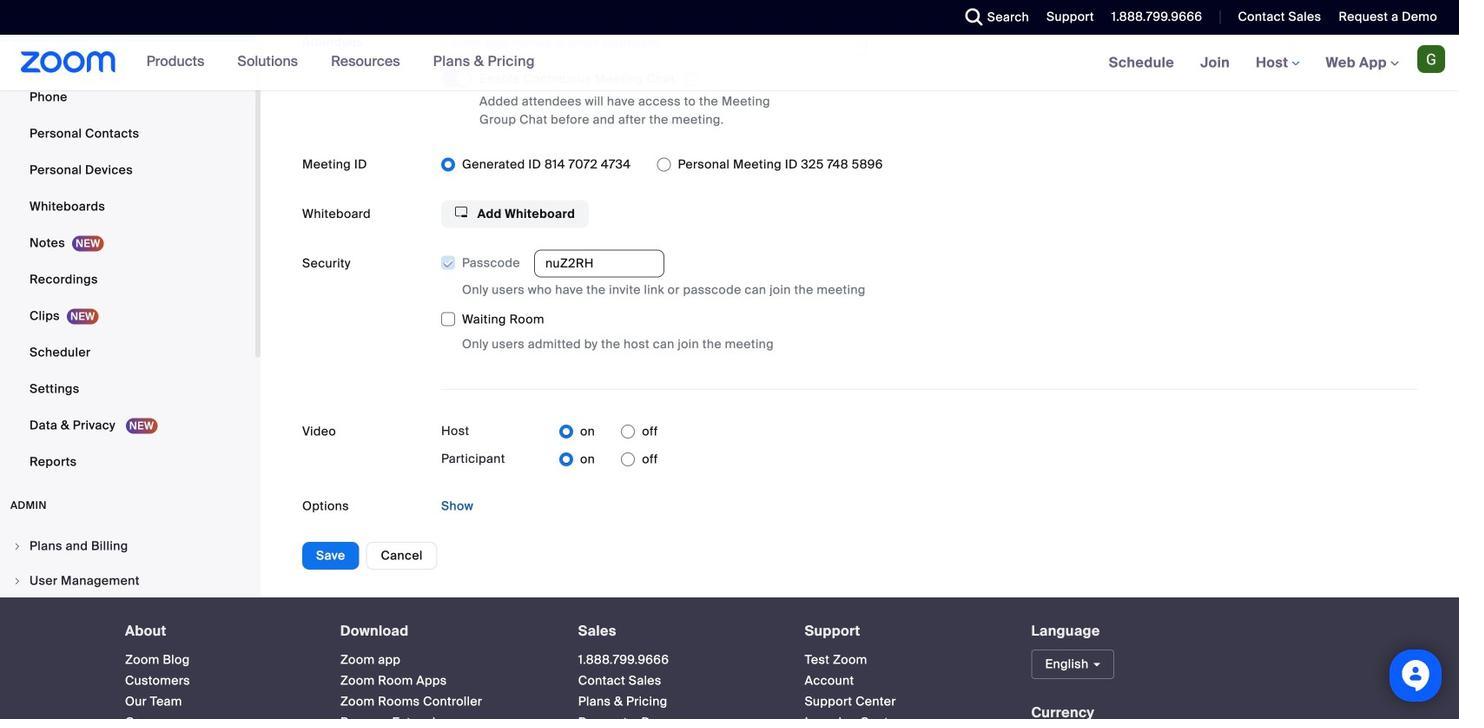 Task type: describe. For each thing, give the bounding box(es) containing it.
2 menu item from the top
[[0, 565, 255, 598]]

personal menu menu
[[0, 0, 255, 482]]

right image
[[12, 541, 23, 552]]

meetings navigation
[[1096, 35, 1460, 92]]

right image
[[12, 576, 23, 587]]

admin menu menu
[[0, 530, 255, 719]]

3 heading from the left
[[578, 624, 774, 639]]



Task type: vqa. For each thing, say whether or not it's contained in the screenshot.
date image
no



Task type: locate. For each thing, give the bounding box(es) containing it.
profile picture image
[[1418, 45, 1446, 73]]

heading
[[125, 624, 309, 639], [340, 624, 547, 639], [578, 624, 774, 639], [805, 624, 1000, 639]]

group
[[441, 250, 1418, 354]]

1 vertical spatial menu item
[[0, 565, 255, 598]]

1 heading from the left
[[125, 624, 309, 639]]

banner
[[0, 35, 1460, 92]]

option group
[[441, 151, 1418, 179], [560, 418, 658, 446], [560, 446, 658, 474]]

0 vertical spatial menu item
[[0, 530, 255, 563]]

add whiteboard image
[[455, 206, 467, 218]]

side navigation navigation
[[0, 0, 261, 719]]

None text field
[[534, 250, 665, 278]]

menu item
[[0, 530, 255, 563], [0, 565, 255, 598]]

2 heading from the left
[[340, 624, 547, 639]]

zoom logo image
[[21, 51, 116, 73]]

1 menu item from the top
[[0, 530, 255, 563]]

4 heading from the left
[[805, 624, 1000, 639]]

product information navigation
[[133, 35, 548, 90]]



